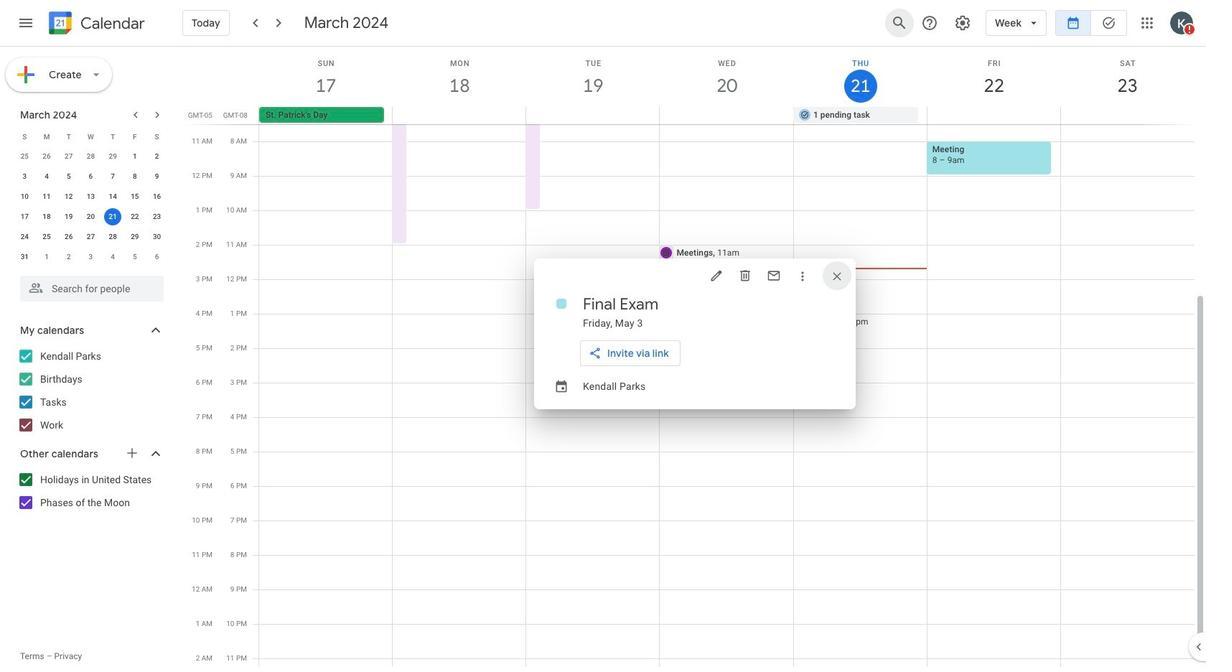 Task type: vqa. For each thing, say whether or not it's contained in the screenshot.
Eloise Vanian tree item
no



Task type: describe. For each thing, give the bounding box(es) containing it.
23 element
[[148, 208, 166, 226]]

17 element
[[16, 208, 33, 226]]

Search for people text field
[[29, 276, 155, 302]]

february 25 element
[[16, 148, 33, 165]]

april 5 element
[[126, 249, 144, 266]]

13 element
[[82, 188, 99, 205]]

15 element
[[126, 188, 144, 205]]

20 element
[[82, 208, 99, 226]]

31 element
[[16, 249, 33, 266]]

1 element
[[126, 148, 144, 165]]

april 1 element
[[38, 249, 55, 266]]

my calendars list
[[3, 345, 178, 437]]

february 29 element
[[104, 148, 122, 165]]

1 horizontal spatial heading
[[583, 294, 659, 314]]

9 element
[[148, 168, 166, 185]]

12 element
[[60, 188, 77, 205]]

april 2 element
[[60, 249, 77, 266]]

heading inside the calendar element
[[78, 15, 145, 32]]

other calendars list
[[3, 468, 178, 514]]

calendar element
[[46, 9, 145, 40]]

april 6 element
[[148, 249, 166, 266]]

28 element
[[104, 228, 122, 246]]

25 element
[[38, 228, 55, 246]]

24 element
[[16, 228, 33, 246]]

19 element
[[60, 208, 77, 226]]



Task type: locate. For each thing, give the bounding box(es) containing it.
add other calendars image
[[125, 446, 139, 461]]

1 vertical spatial heading
[[583, 294, 659, 314]]

30 element
[[148, 228, 166, 246]]

delete event image
[[739, 268, 753, 283]]

7 element
[[104, 168, 122, 185]]

heading
[[78, 15, 145, 32], [583, 294, 659, 314]]

march 2024 grid
[[14, 126, 168, 267]]

april 4 element
[[104, 249, 122, 266]]

22 element
[[126, 208, 144, 226]]

21, today element
[[104, 208, 122, 226]]

5 element
[[60, 168, 77, 185]]

29 element
[[126, 228, 144, 246]]

16 element
[[148, 188, 166, 205]]

cell inside march 2024 grid
[[102, 207, 124, 227]]

10 element
[[16, 188, 33, 205]]

26 element
[[60, 228, 77, 246]]

row
[[253, 107, 1207, 124], [14, 126, 168, 147], [14, 147, 168, 167], [14, 167, 168, 187], [14, 187, 168, 207], [14, 207, 168, 227], [14, 227, 168, 247], [14, 247, 168, 267]]

27 element
[[82, 228, 99, 246]]

6 element
[[82, 168, 99, 185]]

2 element
[[148, 148, 166, 165]]

row group
[[14, 147, 168, 267]]

11 element
[[38, 188, 55, 205]]

18 element
[[38, 208, 55, 226]]

4 element
[[38, 168, 55, 185]]

february 26 element
[[38, 148, 55, 165]]

0 vertical spatial heading
[[78, 15, 145, 32]]

14 element
[[104, 188, 122, 205]]

april 3 element
[[82, 249, 99, 266]]

None search field
[[0, 270, 178, 302]]

0 horizontal spatial heading
[[78, 15, 145, 32]]

settings menu image
[[955, 14, 972, 32]]

main drawer image
[[17, 14, 34, 32]]

cell
[[393, 107, 527, 124], [527, 107, 660, 124], [660, 107, 794, 124], [927, 107, 1061, 124], [1061, 107, 1195, 124], [102, 207, 124, 227]]

february 27 element
[[60, 148, 77, 165]]

grid
[[184, 47, 1207, 667]]

3 element
[[16, 168, 33, 185]]

february 28 element
[[82, 148, 99, 165]]

8 element
[[126, 168, 144, 185]]

email event details image
[[767, 268, 782, 283]]



